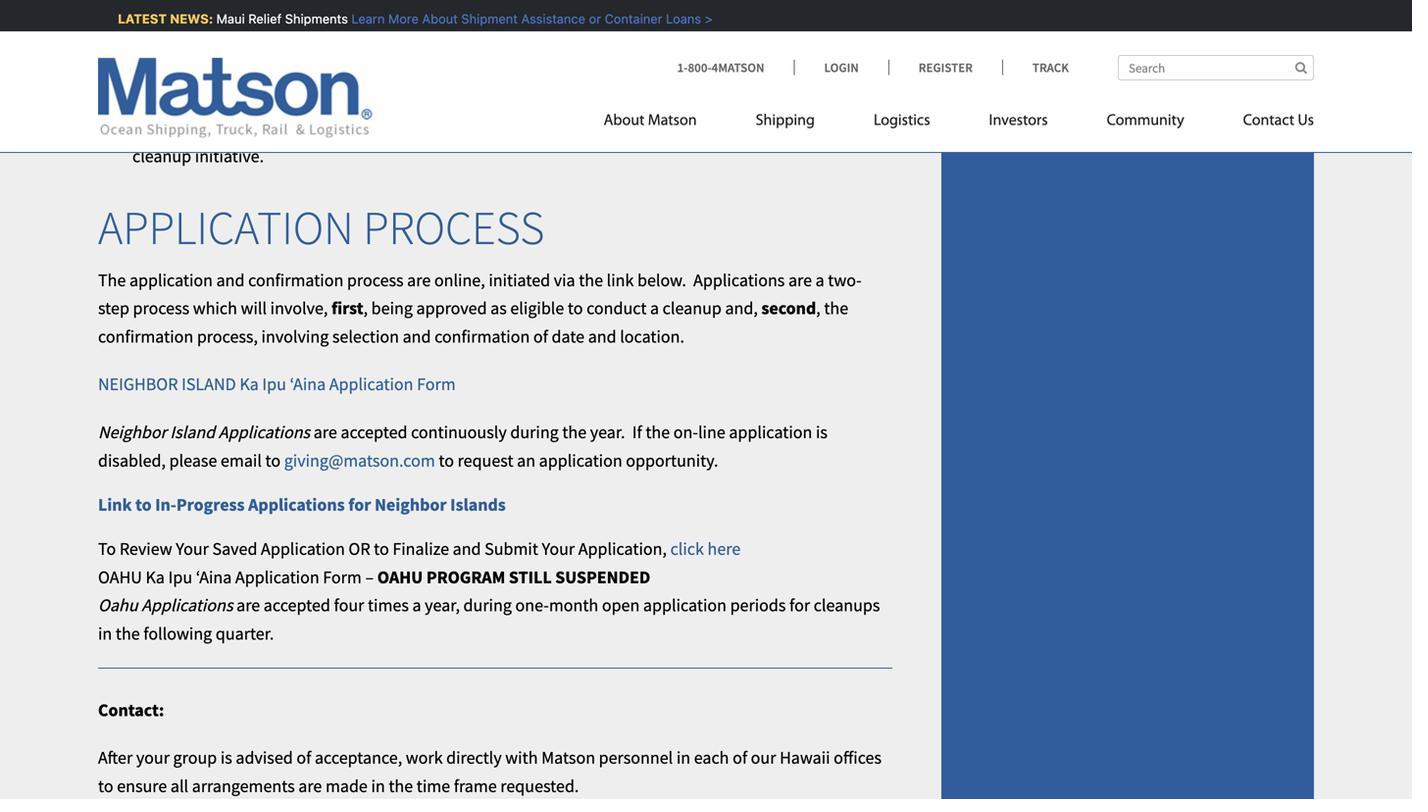 Task type: locate. For each thing, give the bounding box(es) containing it.
neighbor
[[98, 373, 178, 396]]

application down selection
[[329, 373, 414, 396]]

neighbor up disabled,
[[98, 421, 167, 443]]

0 horizontal spatial cleanup
[[132, 145, 192, 167]]

confirmation down step at left
[[98, 326, 194, 348]]

applications up email
[[219, 421, 310, 443]]

1 horizontal spatial is
[[816, 421, 828, 443]]

application inside the application and confirmation process are online, initiated via the link below.  applications are a two- step process which will involve,
[[129, 269, 213, 291]]

of up contribution
[[428, 83, 443, 105]]

0 vertical spatial 'aina
[[290, 373, 326, 396]]

are accepted
[[314, 421, 408, 443]]

1 vertical spatial application
[[261, 538, 345, 560]]

ipu down review
[[168, 567, 192, 589]]

of left date
[[534, 326, 548, 348]]

with
[[506, 747, 538, 769]]

1 horizontal spatial ,
[[817, 297, 821, 319]]

of right advised
[[297, 747, 311, 769]]

the left use
[[253, 0, 277, 14]]

ipu down involving
[[262, 373, 286, 396]]

login
[[825, 59, 859, 76]]

Search search field
[[1119, 55, 1315, 80]]

for
[[487, 0, 508, 14], [261, 54, 282, 77], [349, 494, 371, 516], [790, 595, 811, 617]]

during up an
[[511, 421, 559, 443]]

cleanup down finally,
[[132, 145, 192, 167]]

1 horizontal spatial confirmation
[[248, 269, 344, 291]]

0 horizontal spatial confirmation
[[98, 326, 194, 348]]

0 horizontal spatial non-
[[599, 117, 633, 139]]

0 vertical spatial form
[[417, 373, 456, 396]]

0 vertical spatial ka
[[240, 373, 259, 396]]

four
[[334, 595, 364, 617]]

0 horizontal spatial process
[[133, 297, 190, 319]]

non- inside matson donates the use of container equipment for cleanup projects arranged by non-profit organizations.
[[729, 0, 763, 14]]

matson up organizations.
[[132, 0, 186, 14]]

confirmation up involve,
[[248, 269, 344, 291]]

logistics link
[[845, 104, 960, 144]]

directly
[[447, 747, 502, 769]]

applications down email
[[248, 494, 345, 516]]

by
[[707, 0, 725, 14]]

contribution
[[399, 117, 492, 139]]

application inside 'oahu ka ipu 'aina application form – oahu program still suspended oahu applications'
[[235, 567, 320, 589]]

2 vertical spatial cleanup
[[663, 297, 722, 319]]

the inside after your group is advised of acceptance, work directly with matson personnel in each of our hawaii offices to ensure all arrangements are made in the time frame requested.
[[389, 776, 413, 798]]

form left –
[[323, 567, 362, 589]]

0 horizontal spatial ,
[[364, 297, 368, 319]]

matson inside after your group is advised of acceptance, work directly with matson personnel in each of our hawaii offices to ensure all arrangements are made in the time frame requested.
[[542, 747, 596, 769]]

1 vertical spatial during
[[464, 595, 512, 617]]

None search field
[[1119, 55, 1315, 80]]

process up being
[[347, 269, 404, 291]]

0 horizontal spatial form
[[323, 567, 362, 589]]

applications up the and,
[[694, 269, 785, 291]]

disabled,
[[98, 450, 166, 472]]

0 horizontal spatial neighbor
[[98, 421, 167, 443]]

1 horizontal spatial non-
[[729, 0, 763, 14]]

bears
[[132, 83, 173, 105]]

each
[[514, 117, 549, 139], [694, 747, 729, 769]]

to right email
[[265, 450, 281, 472]]

'aina inside 'oahu ka ipu 'aina application form – oahu program still suspended oahu applications'
[[196, 567, 232, 589]]

progress
[[177, 494, 245, 516]]

to up date
[[568, 297, 583, 319]]

'aina down involving
[[290, 373, 326, 396]]

oahu up oahu
[[98, 567, 142, 589]]

1 vertical spatial form
[[323, 567, 362, 589]]

about
[[417, 11, 453, 26], [604, 113, 645, 129]]

the right via
[[579, 269, 603, 291]]

0 horizontal spatial ka
[[146, 567, 165, 589]]

1 vertical spatial cleanup
[[132, 145, 192, 167]]

successfully
[[718, 117, 806, 139]]

1 horizontal spatial about
[[604, 113, 645, 129]]

news:
[[165, 11, 208, 26]]

the
[[253, 0, 277, 14], [286, 54, 310, 77], [534, 54, 558, 77], [728, 54, 752, 77], [177, 83, 201, 105], [446, 83, 471, 105], [571, 117, 595, 139], [579, 269, 603, 291], [824, 297, 849, 319], [563, 421, 587, 443], [646, 421, 670, 443], [116, 623, 140, 645], [389, 776, 413, 798]]

to inside after your group is advised of acceptance, work directly with matson personnel in each of our hawaii offices to ensure all arrangements are made in the time frame requested.
[[98, 776, 113, 798]]

about right more
[[417, 11, 453, 26]]

0 horizontal spatial about
[[417, 11, 453, 26]]

online,
[[434, 269, 485, 291]]

year,
[[425, 595, 460, 617]]

for right the periods
[[790, 595, 811, 617]]

are up "quarter."
[[237, 595, 260, 617]]

1 horizontal spatial ka
[[240, 373, 259, 396]]

in
[[516, 54, 530, 77], [98, 623, 112, 645], [677, 747, 691, 769], [371, 776, 385, 798]]

incurred
[[450, 54, 513, 77]]

times
[[368, 595, 409, 617]]

1 your from the left
[[176, 538, 209, 560]]

about matson link
[[604, 104, 727, 144]]

'aina
[[290, 373, 326, 396], [196, 567, 232, 589]]

each left our
[[694, 747, 729, 769]]

to
[[98, 538, 116, 560]]

, left being
[[364, 297, 368, 319]]

more
[[383, 11, 414, 26]]

1 vertical spatial each
[[694, 747, 729, 769]]

application down click
[[644, 595, 727, 617]]

location.
[[620, 326, 685, 348]]

oahu
[[98, 567, 142, 589], [377, 567, 423, 589]]

the down the incurred
[[446, 83, 471, 105]]

non- right by
[[729, 0, 763, 14]]

1 horizontal spatial cleanup
[[511, 0, 570, 14]]

2 oahu from the left
[[377, 567, 423, 589]]

2 , from the left
[[817, 297, 821, 319]]

0 horizontal spatial each
[[514, 117, 549, 139]]

application down "link to in-progress applications for neighbor islands" on the bottom
[[261, 538, 345, 560]]

the left "time"
[[389, 776, 413, 798]]

work
[[406, 747, 443, 769]]

time
[[417, 776, 450, 798]]

are up being
[[407, 269, 431, 291]]

a left year,
[[413, 595, 421, 617]]

application up "which"
[[129, 269, 213, 291]]

'aina down saved
[[196, 567, 232, 589]]

, right the and,
[[817, 297, 821, 319]]

0 vertical spatial non-
[[729, 0, 763, 14]]

2 your from the left
[[542, 538, 575, 560]]

loans
[[661, 11, 696, 26]]

to review your saved application or to finalize and submit your application, click here
[[98, 538, 741, 560]]

program
[[427, 567, 506, 589]]

about down delivery
[[604, 113, 645, 129]]

1 vertical spatial neighbor
[[375, 494, 447, 516]]

neighbor up 'to review your saved application or to finalize and submit your application, click here' at the bottom of the page
[[375, 494, 447, 516]]

delivery
[[562, 54, 621, 77]]

1 vertical spatial about
[[604, 113, 645, 129]]

confirmation down 'as'
[[435, 326, 530, 348]]

0 vertical spatial about
[[417, 11, 453, 26]]

matson up bears
[[132, 54, 186, 77]]

in down oahu
[[98, 623, 112, 645]]

–
[[365, 567, 374, 589]]

to inside 'are accepted continuously during the year.  if the on-line application is disabled, please email to'
[[265, 450, 281, 472]]

advised
[[236, 747, 293, 769]]

process
[[363, 198, 545, 257]]

process right step at left
[[133, 297, 190, 319]]

1 vertical spatial non-
[[599, 117, 633, 139]]

1 horizontal spatial neighbor
[[375, 494, 447, 516]]

1 vertical spatial 'aina
[[196, 567, 232, 589]]

non- down delivery
[[599, 117, 633, 139]]

ka down review
[[146, 567, 165, 589]]

1 vertical spatial ka
[[146, 567, 165, 589]]

in-
[[155, 494, 177, 516]]

application up accepted
[[235, 567, 320, 589]]

click here link
[[667, 538, 741, 560]]

is inside after your group is advised of acceptance, work directly with matson personnel in each of our hawaii offices to ensure all arrangements are made in the time frame requested.
[[221, 747, 232, 769]]

application
[[98, 198, 354, 257]]

your left saved
[[176, 538, 209, 560]]

and right the containers
[[837, 54, 865, 77]]

applications up following
[[141, 595, 233, 617]]

use
[[281, 0, 307, 14]]

the left delivery
[[534, 54, 558, 77]]

makes
[[246, 117, 294, 139]]

of up makes
[[269, 83, 284, 105]]

neighbor
[[98, 421, 167, 443], [375, 494, 447, 516]]

1 horizontal spatial ipu
[[262, 373, 286, 396]]

of right use
[[310, 0, 325, 14]]

pickup
[[656, 54, 706, 77]]

1 vertical spatial process
[[133, 297, 190, 319]]

cleanup inside finally, matson makes a $1,000 cash contribution to each of the non-profits that successfully complete a cleanup initiative.
[[132, 145, 192, 167]]

to down after
[[98, 776, 113, 798]]

0 vertical spatial process
[[347, 269, 404, 291]]

search image
[[1296, 61, 1308, 74]]

0 horizontal spatial is
[[221, 747, 232, 769]]

cleanup left the or in the top left of the page
[[511, 0, 570, 14]]

for inside "are accepted four times a year, during one-month open application periods for cleanups in the following quarter."
[[790, 595, 811, 617]]

the down two-
[[824, 297, 849, 319]]

ka right "island"
[[240, 373, 259, 396]]

and left pickup
[[624, 54, 653, 77]]

register link
[[889, 59, 1003, 76]]

each down debris.
[[514, 117, 549, 139]]

matson donates the use of container equipment for cleanup projects arranged by non-profit organizations.
[[132, 0, 804, 42]]

1 horizontal spatial each
[[694, 747, 729, 769]]

to down debris.
[[495, 117, 510, 139]]

cleanup
[[511, 0, 570, 14], [132, 145, 192, 167], [663, 297, 722, 319]]

matson up requested. on the left of the page
[[542, 747, 596, 769]]

the down also
[[177, 83, 201, 105]]

1 horizontal spatial process
[[347, 269, 404, 291]]

>
[[700, 11, 708, 26]]

of inside matson donates the use of container equipment for cleanup projects arranged by non-profit organizations.
[[310, 0, 325, 14]]

the down oahu
[[116, 623, 140, 645]]

cleanup up location.
[[663, 297, 722, 319]]

for right pays
[[261, 54, 282, 77]]

a
[[298, 117, 307, 139], [883, 117, 892, 139], [816, 269, 825, 291], [651, 297, 659, 319], [413, 595, 421, 617]]

the down delivery
[[571, 117, 595, 139]]

to
[[495, 117, 510, 139], [568, 297, 583, 319], [265, 450, 281, 472], [439, 450, 454, 472], [135, 494, 152, 516], [374, 538, 389, 560], [98, 776, 113, 798]]

matson down 1- in the top left of the page
[[648, 113, 697, 129]]

contact:
[[98, 699, 164, 721]]

relief
[[243, 11, 277, 26]]

1 vertical spatial is
[[221, 747, 232, 769]]

neighbor island ka ipu 'aina application form link
[[98, 373, 456, 396]]

requested.
[[501, 776, 579, 798]]

confirmation inside the application and confirmation process are online, initiated via the link below.  applications are a two- step process which will involve,
[[248, 269, 344, 291]]

the right 'if'
[[646, 421, 670, 443]]

complete
[[810, 117, 879, 139]]

matson up initiative.
[[189, 117, 243, 139]]

application right line at bottom
[[729, 421, 813, 443]]

form up continuously
[[417, 373, 456, 396]]

is inside 'are accepted continuously during the year.  if the on-line application is disabled, please email to'
[[816, 421, 828, 443]]

request
[[458, 450, 514, 472]]

us
[[1298, 113, 1315, 129]]

matson inside the matson also pays for the trucking expenses incurred in the delivery and pickup of the containers and bears the expense of properly disposing of the debris.
[[132, 54, 186, 77]]

investors link
[[960, 104, 1078, 144]]

1 vertical spatial ipu
[[168, 567, 192, 589]]

register
[[919, 59, 973, 76]]

and down conduct
[[588, 326, 617, 348]]

and up "which"
[[216, 269, 245, 291]]

ka inside 'oahu ka ipu 'aina application form – oahu program still suspended oahu applications'
[[146, 567, 165, 589]]

during down program
[[464, 595, 512, 617]]

0 vertical spatial cleanup
[[511, 0, 570, 14]]

ka
[[240, 373, 259, 396], [146, 567, 165, 589]]

oahu right –
[[377, 567, 423, 589]]

for left the assistance
[[487, 0, 508, 14]]

the inside "are accepted four times a year, during one-month open application periods for cleanups in the following quarter."
[[116, 623, 140, 645]]

arrangements
[[192, 776, 295, 798]]

here
[[708, 538, 741, 560]]

0 vertical spatial is
[[816, 421, 828, 443]]

profit
[[763, 0, 804, 14]]

applications inside 'oahu ka ipu 'aina application form – oahu program still suspended oahu applications'
[[141, 595, 233, 617]]

0 vertical spatial ipu
[[262, 373, 286, 396]]

2 vertical spatial application
[[235, 567, 320, 589]]

process,
[[197, 326, 258, 348]]

1 horizontal spatial oahu
[[377, 567, 423, 589]]

giving@matson.com
[[284, 450, 435, 472]]

line
[[699, 421, 726, 443]]

0 horizontal spatial your
[[176, 538, 209, 560]]

a up location.
[[651, 297, 659, 319]]

0 horizontal spatial oahu
[[98, 567, 142, 589]]

0 horizontal spatial ipu
[[168, 567, 192, 589]]

container
[[328, 0, 399, 14]]

to inside finally, matson makes a $1,000 cash contribution to each of the non-profits that successfully complete a cleanup initiative.
[[495, 117, 510, 139]]

0 horizontal spatial 'aina
[[196, 567, 232, 589]]

0 vertical spatial during
[[511, 421, 559, 443]]

in right made
[[371, 776, 385, 798]]

of right 1- in the top left of the page
[[710, 54, 724, 77]]

cleanup inside matson donates the use of container equipment for cleanup projects arranged by non-profit organizations.
[[511, 0, 570, 14]]

debris.
[[474, 83, 525, 105]]

made
[[326, 776, 368, 798]]

of down delivery
[[553, 117, 567, 139]]

1 horizontal spatial your
[[542, 538, 575, 560]]

are left made
[[299, 776, 322, 798]]

a left two-
[[816, 269, 825, 291]]

form
[[417, 373, 456, 396], [323, 567, 362, 589]]

0 vertical spatial each
[[514, 117, 549, 139]]

in up debris.
[[516, 54, 530, 77]]

your up still
[[542, 538, 575, 560]]



Task type: vqa. For each thing, say whether or not it's contained in the screenshot.
corporate
no



Task type: describe. For each thing, give the bounding box(es) containing it.
finalize
[[393, 538, 449, 560]]

equipment
[[402, 0, 484, 14]]

of left our
[[733, 747, 748, 769]]

a inside the application and confirmation process are online, initiated via the link below.  applications are a two- step process which will involve,
[[816, 269, 825, 291]]

each inside finally, matson makes a $1,000 cash contribution to each of the non-profits that successfully complete a cleanup initiative.
[[514, 117, 549, 139]]

step
[[98, 297, 129, 319]]

acceptance,
[[315, 747, 402, 769]]

matson also pays for the trucking expenses incurred in the delivery and pickup of the containers and bears the expense of properly disposing of the debris.
[[132, 54, 865, 105]]

matson inside finally, matson makes a $1,000 cash contribution to each of the non-profits that successfully complete a cleanup initiative.
[[189, 117, 243, 139]]

hawaii
[[780, 747, 831, 769]]

the left 'if'
[[563, 421, 587, 443]]

during inside "are accepted four times a year, during one-month open application periods for cleanups in the following quarter."
[[464, 595, 512, 617]]

arranged
[[637, 0, 704, 14]]

top menu navigation
[[604, 104, 1315, 144]]

periods
[[731, 595, 786, 617]]

application inside "are accepted four times a year, during one-month open application periods for cleanups in the following quarter."
[[644, 595, 727, 617]]

application inside 'are accepted continuously during the year.  if the on-line application is disabled, please email to'
[[729, 421, 813, 443]]

are inside "are accepted four times a year, during one-month open application periods for cleanups in the following quarter."
[[237, 595, 260, 617]]

ipu inside 'oahu ka ipu 'aina application form – oahu program still suspended oahu applications'
[[168, 567, 192, 589]]

disposing
[[353, 83, 425, 105]]

neighbor island ka ipu 'aina application form
[[98, 373, 456, 396]]

1 horizontal spatial 'aina
[[290, 373, 326, 396]]

2 horizontal spatial confirmation
[[435, 326, 530, 348]]

the inside , the confirmation process, involving selection and confirmation of date and location.
[[824, 297, 849, 319]]

login link
[[794, 59, 889, 76]]

matson inside matson donates the use of container equipment for cleanup projects arranged by non-profit organizations.
[[132, 0, 186, 14]]

and,
[[726, 297, 758, 319]]

the up the properly at left
[[286, 54, 310, 77]]

via
[[554, 269, 576, 291]]

group
[[173, 747, 217, 769]]

1 horizontal spatial form
[[417, 373, 456, 396]]

profits
[[633, 117, 681, 139]]

two-
[[828, 269, 862, 291]]

shipping link
[[727, 104, 845, 144]]

1-800-4matson
[[678, 59, 765, 76]]

following
[[144, 623, 212, 645]]

projects
[[574, 0, 633, 14]]

after
[[98, 747, 133, 769]]

trucking
[[314, 54, 375, 77]]

giving@matson.com link
[[284, 450, 435, 472]]

0 vertical spatial neighbor
[[98, 421, 167, 443]]

800-
[[688, 59, 712, 76]]

the application and confirmation process are online, initiated via the link below.  applications are a two- step process which will involve,
[[98, 269, 862, 319]]

neighbor island applications
[[98, 421, 314, 443]]

in right personnel
[[677, 747, 691, 769]]

, inside , the confirmation process, involving selection and confirmation of date and location.
[[817, 297, 821, 319]]

assistance
[[516, 11, 580, 26]]

our
[[751, 747, 777, 769]]

or
[[584, 11, 596, 26]]

matson inside top menu navigation
[[648, 113, 697, 129]]

after your group is advised of acceptance, work directly with matson personnel in each of our hawaii offices to ensure all arrangements are made in the time frame requested.
[[98, 747, 882, 798]]

of inside finally, matson makes a $1,000 cash contribution to each of the non-profits that successfully complete a cleanup initiative.
[[553, 117, 567, 139]]

2 horizontal spatial cleanup
[[663, 297, 722, 319]]

and down being
[[403, 326, 431, 348]]

application for or
[[261, 538, 345, 560]]

the inside finally, matson makes a $1,000 cash contribution to each of the non-profits that successfully complete a cleanup initiative.
[[571, 117, 595, 139]]

cash
[[362, 117, 396, 139]]

each inside after your group is advised of acceptance, work directly with matson personnel in each of our hawaii offices to ensure all arrangements are made in the time frame requested.
[[694, 747, 729, 769]]

oahu ka ipu 'aina application form – oahu program still suspended oahu applications
[[98, 567, 651, 617]]

still
[[509, 567, 552, 589]]

about inside top menu navigation
[[604, 113, 645, 129]]

expenses
[[378, 54, 447, 77]]

involving
[[262, 326, 329, 348]]

the inside the application and confirmation process are online, initiated via the link below.  applications are a two- step process which will involve,
[[579, 269, 603, 291]]

for inside matson donates the use of container equipment for cleanup projects arranged by non-profit organizations.
[[487, 0, 508, 14]]

all
[[171, 776, 189, 798]]

and inside the application and confirmation process are online, initiated via the link below.  applications are a two- step process which will involve,
[[216, 269, 245, 291]]

will
[[241, 297, 267, 319]]

the
[[98, 269, 126, 291]]

islands
[[451, 494, 506, 516]]

for up or
[[349, 494, 371, 516]]

learn
[[346, 11, 380, 26]]

1 oahu from the left
[[98, 567, 142, 589]]

contact us
[[1244, 113, 1315, 129]]

island
[[182, 373, 236, 396]]

as
[[491, 297, 507, 319]]

non- inside finally, matson makes a $1,000 cash contribution to each of the non-profits that successfully complete a cleanup initiative.
[[599, 117, 633, 139]]

, the confirmation process, involving selection and confirmation of date and location.
[[98, 297, 849, 348]]

shipping
[[756, 113, 815, 129]]

second
[[762, 297, 817, 319]]

track
[[1033, 59, 1069, 76]]

application for form
[[235, 567, 320, 589]]

to left "in-"
[[135, 494, 152, 516]]

a inside "are accepted four times a year, during one-month open application periods for cleanups in the following quarter."
[[413, 595, 421, 617]]

first , being approved as eligible to conduct a cleanup and, second
[[332, 297, 817, 319]]

review
[[120, 538, 172, 560]]

are inside after your group is advised of acceptance, work directly with matson personnel in each of our hawaii offices to ensure all arrangements are made in the time frame requested.
[[299, 776, 322, 798]]

application,
[[579, 538, 667, 560]]

1 , from the left
[[364, 297, 368, 319]]

suspended
[[556, 567, 651, 589]]

email
[[221, 450, 262, 472]]

donates
[[190, 0, 249, 14]]

link to in-progress applications for neighbor islands
[[98, 494, 506, 516]]

the right the 800-
[[728, 54, 752, 77]]

your
[[136, 747, 170, 769]]

0 vertical spatial application
[[329, 373, 414, 396]]

form inside 'oahu ka ipu 'aina application form – oahu program still suspended oahu applications'
[[323, 567, 362, 589]]

one-
[[516, 595, 549, 617]]

contact
[[1244, 113, 1295, 129]]

to down continuously
[[439, 450, 454, 472]]

in inside the matson also pays for the trucking expenses incurred in the delivery and pickup of the containers and bears the expense of properly disposing of the debris.
[[516, 54, 530, 77]]

initiated
[[489, 269, 551, 291]]

initiative.
[[195, 145, 264, 167]]

please
[[169, 450, 217, 472]]

expense
[[204, 83, 265, 105]]

latest
[[113, 11, 162, 26]]

that
[[685, 117, 715, 139]]

island
[[170, 421, 215, 443]]

giving@matson.com to request an application opportunity.
[[284, 450, 719, 472]]

to right or
[[374, 538, 389, 560]]

1-
[[678, 59, 688, 76]]

being
[[372, 297, 413, 319]]

of inside , the confirmation process, involving selection and confirmation of date and location.
[[534, 326, 548, 348]]

community link
[[1078, 104, 1214, 144]]

a right complete
[[883, 117, 892, 139]]

shipment
[[456, 11, 513, 26]]

also
[[190, 54, 220, 77]]

blue matson logo with ocean, shipping, truck, rail and logistics written beneath it. image
[[98, 58, 373, 138]]

if
[[633, 421, 642, 443]]

applications inside the application and confirmation process are online, initiated via the link below.  applications are a two- step process which will involve,
[[694, 269, 785, 291]]

oahu
[[98, 595, 138, 617]]

eligible
[[511, 297, 564, 319]]

during inside 'are accepted continuously during the year.  if the on-line application is disabled, please email to'
[[511, 421, 559, 443]]

a right makes
[[298, 117, 307, 139]]

for inside the matson also pays for the trucking expenses incurred in the delivery and pickup of the containers and bears the expense of properly disposing of the debris.
[[261, 54, 282, 77]]

finally,
[[132, 117, 185, 139]]

finally, matson makes a $1,000 cash contribution to each of the non-profits that successfully complete a cleanup initiative.
[[132, 117, 892, 167]]

application right an
[[539, 450, 623, 472]]

quarter.
[[216, 623, 274, 645]]

community
[[1107, 113, 1185, 129]]

and up program
[[453, 538, 481, 560]]

learn more about shipment assistance or container loans > link
[[346, 11, 708, 26]]

in inside "are accepted four times a year, during one-month open application periods for cleanups in the following quarter."
[[98, 623, 112, 645]]

are up second
[[789, 269, 812, 291]]

approved
[[417, 297, 487, 319]]

organizations.
[[132, 20, 237, 42]]

first
[[332, 297, 364, 319]]

the inside matson donates the use of container equipment for cleanup projects arranged by non-profit organizations.
[[253, 0, 277, 14]]

1-800-4matson link
[[678, 59, 794, 76]]



